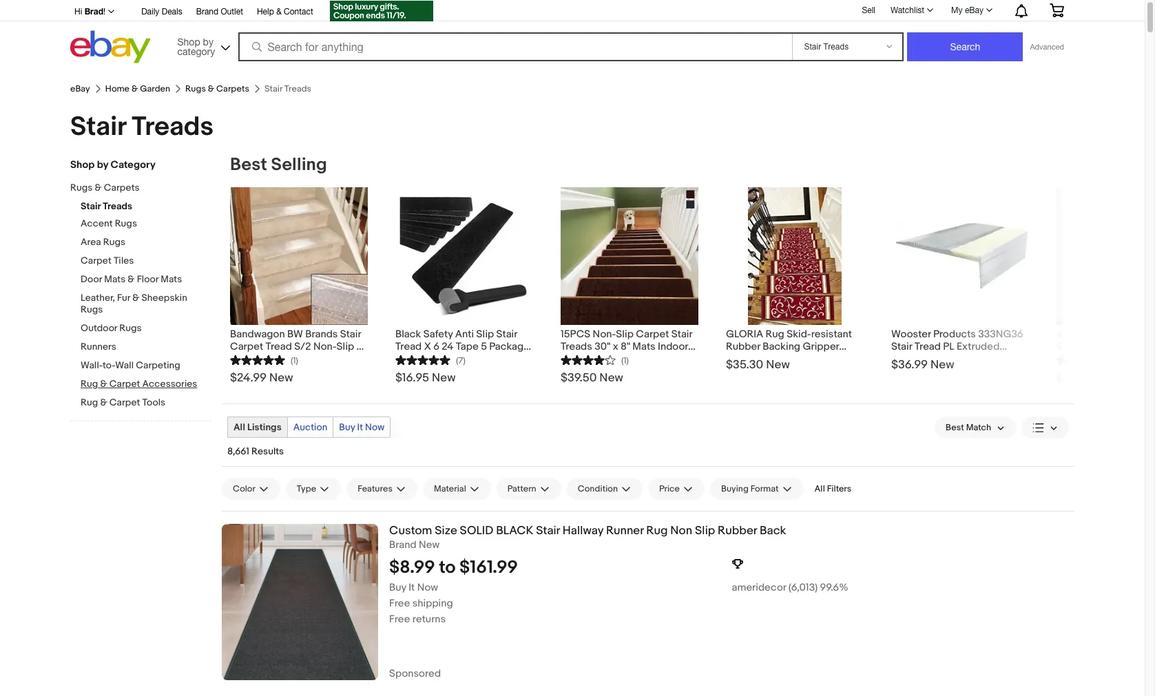 Task type: describe. For each thing, give the bounding box(es) containing it.
carpet up door
[[81, 255, 111, 267]]

treads inside the rugs & carpets stair treads accent rugs area rugs carpet tiles door mats & floor mats leather, fur & sheepskin rugs outdoor rugs runners wall-to-wall carpeting rug & carpet accessories rug & carpet tools
[[103, 201, 132, 212]]

shipping
[[413, 597, 453, 611]]

6"x30" stair treads non-slip strips indoor clear safety anti slip step grip 15pc image
[[1057, 187, 1156, 325]]

runner
[[606, 525, 644, 538]]

new for $35.30 new
[[767, 358, 790, 372]]

4 out of 5 stars image
[[561, 354, 616, 367]]

home & garden
[[105, 83, 170, 94]]

carpet inside bandwagon bw brands stair carpet tread s/2 non-slip - set of 2
[[230, 340, 263, 354]]

stair inside wooster products 333ng36 stair tread pl extruded alum.3 in. d g6403975
[[892, 340, 913, 354]]

bw
[[287, 328, 303, 341]]

wall-to-wall carpeting link
[[81, 360, 212, 373]]

bandwagon bw brands stair carpet tread s/2 non-slip - set of 2 image
[[230, 187, 368, 325]]

category
[[111, 159, 156, 172]]

best match button
[[935, 417, 1017, 439]]

$37.99 new
[[1057, 371, 1119, 385]]

hallway
[[563, 525, 604, 538]]

daily
[[141, 7, 159, 17]]

slip inside bandwagon bw brands stair carpet tread s/2 non-slip - set of 2
[[337, 340, 354, 354]]

rugs & carpets stair treads accent rugs area rugs carpet tiles door mats & floor mats leather, fur & sheepskin rugs outdoor rugs runners wall-to-wall carpeting rug & carpet accessories rug & carpet tools
[[70, 182, 197, 409]]

bandwagon bw brands stair carpet tread s/2 non-slip - set of 2
[[230, 328, 361, 366]]

$161.99
[[460, 557, 518, 579]]

auction link
[[288, 418, 333, 438]]

1 vertical spatial ebay
[[70, 83, 90, 94]]

99.6%
[[821, 582, 849, 595]]

$35.30 new
[[726, 358, 790, 372]]

material button
[[423, 478, 491, 500]]

6"x30"
[[1057, 328, 1088, 341]]

outlet
[[221, 7, 243, 17]]

buy it now
[[339, 422, 385, 434]]

new for $37.99 new
[[1095, 371, 1119, 385]]

pl
[[944, 340, 955, 354]]

!
[[103, 7, 106, 17]]

extruded
[[957, 340, 1000, 354]]

wooster products 333ng36 stair tread pl extruded alum.3 in. d g6403975 link
[[892, 325, 1030, 366]]

hi brad !
[[74, 6, 106, 17]]

custom
[[389, 525, 432, 538]]

to-
[[103, 360, 115, 371]]

$37.99
[[1057, 371, 1092, 385]]

sell
[[863, 5, 876, 15]]

rubber
[[718, 525, 758, 538]]

contact
[[284, 7, 313, 17]]

5 out of 5 stars image for $16.95
[[396, 354, 451, 367]]

custom size solid black stair hallway runner rug non slip rubber back image
[[222, 525, 378, 681]]

help & contact link
[[257, 5, 313, 20]]

buying
[[722, 484, 749, 495]]

all listings link
[[228, 418, 287, 438]]

carpet down rug & carpet accessories link in the left of the page
[[109, 397, 140, 409]]

$8.99
[[389, 557, 435, 579]]

treads inside 15pcs non-slip carpet stair treads 30" x 8" mats indoor for wooden steps
[[561, 340, 593, 354]]

daily deals
[[141, 7, 182, 17]]

home
[[105, 83, 130, 94]]

(1) link for $39.50
[[561, 354, 629, 367]]

tiles
[[114, 255, 134, 267]]

15pcs non-slip carpet stair treads 30" x 8" mats indoor for wooden steps link
[[561, 325, 699, 366]]

solid
[[460, 525, 494, 538]]

rugs up area rugs link
[[115, 218, 137, 230]]

home & garden link
[[105, 83, 170, 94]]

it inside $8.99 to $161.99 buy it now free shipping free returns
[[409, 582, 415, 595]]

non- inside 15pcs non-slip carpet stair treads 30" x 8" mats indoor for wooden steps
[[593, 328, 616, 341]]

material
[[434, 484, 466, 495]]

get the coupon image
[[330, 1, 433, 21]]

top rated plus image
[[732, 559, 743, 570]]

outdoor rugs link
[[81, 323, 212, 336]]

1 vertical spatial rug
[[81, 397, 98, 409]]

rugs up tiles
[[103, 236, 126, 248]]

treads inside the 6"x30" stair treads no
[[1114, 328, 1145, 341]]

area rugs link
[[81, 236, 212, 250]]

ameridecor
[[732, 582, 787, 595]]

safe
[[475, 353, 496, 366]]

brand outlet
[[196, 7, 243, 17]]

8"
[[621, 340, 631, 354]]

non inside "custom size solid black stair hallway runner rug non slip rubber back brand new"
[[671, 525, 693, 538]]

bandwagon bw brands stair carpet tread s/2 non-slip - set of 2 link
[[230, 325, 368, 366]]

shop for shop by category
[[177, 36, 200, 47]]

best match
[[946, 422, 992, 434]]

stair inside the rugs & carpets stair treads accent rugs area rugs carpet tiles door mats & floor mats leather, fur & sheepskin rugs outdoor rugs runners wall-to-wall carpeting rug & carpet accessories rug & carpet tools
[[81, 201, 101, 212]]

set
[[230, 353, 246, 366]]

anti
[[455, 328, 474, 341]]

non- inside bandwagon bw brands stair carpet tread s/2 non-slip - set of 2
[[314, 340, 337, 354]]

non inside black safety anti slip stair tread x 6 24 tape 5 package grit non skid 60 safe
[[416, 353, 435, 366]]

condition button
[[567, 478, 643, 500]]

slip inside black safety anti slip stair tread x 6 24 tape 5 package grit non skid 60 safe
[[477, 328, 494, 341]]

5 out of 5 stars image for $24.99
[[230, 354, 285, 367]]

door
[[81, 274, 102, 285]]

-
[[357, 340, 361, 354]]

0 horizontal spatial now
[[365, 422, 385, 434]]

6"x30" stair treads no link
[[1057, 325, 1156, 366]]

tape
[[456, 340, 479, 354]]

black
[[396, 328, 421, 341]]

rug & carpet accessories link
[[81, 378, 212, 391]]

brand inside account navigation
[[196, 7, 219, 17]]

5
[[481, 340, 487, 354]]

accent rugs link
[[81, 218, 212, 231]]

x
[[424, 340, 431, 354]]

garden
[[140, 83, 170, 94]]

returns
[[413, 613, 446, 626]]

wooster
[[892, 328, 932, 341]]

now inside $8.99 to $161.99 buy it now free shipping free returns
[[417, 582, 438, 595]]

6"x30" stair treads no
[[1057, 328, 1156, 366]]

(1) link for $24.99
[[230, 354, 298, 367]]

black
[[496, 525, 534, 538]]

tread for $24.99
[[266, 340, 292, 354]]

$39.50 new
[[561, 371, 624, 385]]

rugs down category
[[185, 83, 206, 94]]

0 vertical spatial buy
[[339, 422, 355, 434]]

15pcs non-slip carpet stair treads 30" x 8" mats indoor for wooden steps
[[561, 328, 693, 366]]

color button
[[222, 478, 280, 500]]

carpet down wall
[[109, 378, 140, 390]]

tread for $16.95
[[396, 340, 422, 354]]

$36.99
[[892, 358, 928, 372]]

custom size solid black stair hallway runner rug non slip rubber back link
[[389, 525, 1075, 539]]

help & contact
[[257, 7, 313, 17]]

features
[[358, 484, 393, 495]]

none submit inside shop by category banner
[[908, 32, 1024, 61]]

buying format
[[722, 484, 779, 495]]

0 vertical spatial rug
[[81, 378, 98, 390]]

stair inside the 6"x30" stair treads no
[[1090, 328, 1111, 341]]

watchlist
[[891, 6, 925, 15]]

brand outlet link
[[196, 5, 243, 20]]

new for $36.99 new
[[931, 358, 955, 372]]

no
[[1148, 328, 1156, 341]]

accessories
[[142, 378, 197, 390]]

listings
[[247, 422, 282, 434]]

in.
[[927, 353, 938, 366]]

match
[[967, 422, 992, 434]]

hi
[[74, 7, 82, 17]]

shop for shop by category
[[70, 159, 95, 172]]



Task type: vqa. For each thing, say whether or not it's contained in the screenshot.
Handedness dropdown button
no



Task type: locate. For each thing, give the bounding box(es) containing it.
advanced link
[[1024, 33, 1072, 61]]

brad
[[85, 6, 103, 17]]

rugs & carpets link down category
[[185, 83, 249, 94]]

(1) down 8"
[[622, 356, 629, 367]]

ebay link
[[70, 83, 90, 94]]

treads down the garden
[[132, 111, 214, 143]]

buy it now link
[[334, 418, 390, 438]]

1 horizontal spatial best
[[946, 422, 965, 434]]

buy down $8.99
[[389, 582, 407, 595]]

category
[[177, 46, 215, 57]]

black safety anti slip stair tread x 6 24 tape 5 package grit non skid 60 safe image
[[396, 187, 533, 325]]

$36.99 new
[[892, 358, 955, 372]]

buy
[[339, 422, 355, 434], [389, 582, 407, 595]]

6
[[434, 340, 440, 354]]

$8.99 to $161.99 buy it now free shipping free returns
[[389, 557, 518, 626]]

steps
[[620, 353, 647, 366]]

mats inside 15pcs non-slip carpet stair treads 30" x 8" mats indoor for wooden steps
[[633, 340, 656, 354]]

1 vertical spatial all
[[815, 484, 826, 495]]

ebay inside account navigation
[[966, 6, 984, 15]]

treads up accent
[[103, 201, 132, 212]]

1 vertical spatial free
[[389, 613, 410, 626]]

wall-
[[81, 360, 103, 371]]

2 5 out of 5 stars image from the left
[[396, 354, 451, 367]]

brands
[[306, 328, 338, 341]]

shop inside shop by category
[[177, 36, 200, 47]]

new for $39.50 new
[[600, 371, 624, 385]]

0 horizontal spatial best
[[230, 154, 267, 176]]

best
[[230, 154, 267, 176], [946, 422, 965, 434]]

sponsored
[[389, 668, 441, 681]]

0 horizontal spatial 5 out of 5 stars image
[[230, 354, 285, 367]]

1 vertical spatial best
[[946, 422, 965, 434]]

all for all filters
[[815, 484, 826, 495]]

rug
[[81, 378, 98, 390], [81, 397, 98, 409], [647, 525, 668, 538]]

slip right anti
[[477, 328, 494, 341]]

shop by category
[[70, 159, 156, 172]]

2
[[260, 353, 266, 366]]

rug & carpet tools link
[[81, 397, 212, 410]]

stair right 8"
[[672, 328, 693, 341]]

now up shipping
[[417, 582, 438, 595]]

$24.99
[[230, 371, 267, 385]]

all listings
[[234, 422, 282, 434]]

s/2
[[294, 340, 311, 354]]

treads left 30" at the right of the page
[[561, 340, 593, 354]]

0 horizontal spatial shop
[[70, 159, 95, 172]]

1 vertical spatial brand
[[389, 539, 417, 552]]

0 horizontal spatial brand
[[196, 7, 219, 17]]

filters
[[828, 484, 852, 495]]

1 horizontal spatial all
[[815, 484, 826, 495]]

0 vertical spatial now
[[365, 422, 385, 434]]

your shopping cart image
[[1050, 3, 1066, 17]]

stair right black
[[536, 525, 560, 538]]

black safety anti slip stair tread x 6 24 tape 5 package grit non skid 60 safe link
[[396, 325, 533, 366]]

main content containing best selling
[[222, 154, 1156, 697]]

1 vertical spatial carpets
[[104, 182, 140, 194]]

all inside 'link'
[[234, 422, 245, 434]]

2 (1) from the left
[[622, 356, 629, 367]]

1 horizontal spatial (1) link
[[561, 354, 629, 367]]

brand down custom
[[389, 539, 417, 552]]

0 horizontal spatial it
[[357, 422, 363, 434]]

1 horizontal spatial mats
[[161, 274, 182, 285]]

new for $16.95 new
[[432, 371, 456, 385]]

1 horizontal spatial carpets
[[216, 83, 249, 94]]

2 horizontal spatial 5 out of 5 stars image
[[1057, 354, 1112, 367]]

carpets down shop by category in the top left of the page
[[104, 182, 140, 194]]

for
[[561, 353, 575, 366]]

carpets down shop by category dropdown button
[[216, 83, 249, 94]]

0 vertical spatial non
[[416, 353, 435, 366]]

ebay right my
[[966, 6, 984, 15]]

stair up accent
[[81, 201, 101, 212]]

new down the pl
[[931, 358, 955, 372]]

(1) down "s/2"
[[291, 356, 298, 367]]

package
[[490, 340, 530, 354]]

all up 8,661
[[234, 422, 245, 434]]

stair inside "custom size solid black stair hallway runner rug non slip rubber back brand new"
[[536, 525, 560, 538]]

ebay left home
[[70, 83, 90, 94]]

tread left x
[[396, 340, 422, 354]]

mats up 'fur'
[[104, 274, 126, 285]]

rugs & carpets link down 'category'
[[70, 182, 201, 195]]

0 vertical spatial best
[[230, 154, 267, 176]]

1 vertical spatial it
[[409, 582, 415, 595]]

carpet right 8"
[[636, 328, 670, 341]]

shop by category button
[[171, 31, 233, 60]]

condition
[[578, 484, 618, 495]]

new
[[767, 358, 790, 372], [931, 358, 955, 372], [269, 371, 293, 385], [432, 371, 456, 385], [600, 371, 624, 385], [1095, 371, 1119, 385], [419, 539, 440, 552]]

1 horizontal spatial shop
[[177, 36, 200, 47]]

0 horizontal spatial mats
[[104, 274, 126, 285]]

deals
[[162, 7, 182, 17]]

(1) for $24.99 new
[[291, 356, 298, 367]]

1 vertical spatial non
[[671, 525, 693, 538]]

my
[[952, 6, 963, 15]]

treads left the no
[[1114, 328, 1145, 341]]

8,661
[[227, 446, 249, 458]]

2 vertical spatial rug
[[647, 525, 668, 538]]

indoor
[[658, 340, 689, 354]]

stair up shop by category in the top left of the page
[[70, 111, 126, 143]]

1 horizontal spatial it
[[409, 582, 415, 595]]

tread inside bandwagon bw brands stair carpet tread s/2 non-slip - set of 2
[[266, 340, 292, 354]]

rugs up outdoor
[[81, 304, 103, 316]]

free
[[389, 597, 410, 611], [389, 613, 410, 626]]

skid
[[437, 353, 458, 366]]

gloria rug skid-resistant rubber backing gripper non-slip carpet stair treads - image
[[749, 187, 842, 325]]

ameridecor (6,013) 99.6%
[[732, 582, 849, 595]]

by for category
[[97, 159, 108, 172]]

0 horizontal spatial ebay
[[70, 83, 90, 94]]

1 vertical spatial by
[[97, 159, 108, 172]]

accent
[[81, 218, 113, 230]]

free left returns
[[389, 613, 410, 626]]

2 (1) link from the left
[[561, 354, 629, 367]]

(6,013)
[[789, 582, 818, 595]]

wooden
[[578, 353, 618, 366]]

account navigation
[[67, 0, 1075, 23]]

Search for anything text field
[[240, 34, 790, 60]]

0 vertical spatial by
[[203, 36, 214, 47]]

0 horizontal spatial by
[[97, 159, 108, 172]]

1 (1) from the left
[[291, 356, 298, 367]]

new inside "custom size solid black stair hallway runner rug non slip rubber back brand new"
[[419, 539, 440, 552]]

leather, fur & sheepskin rugs link
[[81, 292, 212, 317]]

area
[[81, 236, 101, 248]]

color
[[233, 484, 256, 495]]

0 horizontal spatial (1)
[[291, 356, 298, 367]]

mats right 8"
[[633, 340, 656, 354]]

features button
[[347, 478, 418, 500]]

carpet inside 15pcs non-slip carpet stair treads 30" x 8" mats indoor for wooden steps
[[636, 328, 670, 341]]

all inside button
[[815, 484, 826, 495]]

brand inside "custom size solid black stair hallway runner rug non slip rubber back brand new"
[[389, 539, 417, 552]]

stair right 6"x30"
[[1090, 328, 1111, 341]]

g6403975
[[950, 353, 1000, 366]]

new right $24.99
[[269, 371, 293, 385]]

buy inside $8.99 to $161.99 buy it now free shipping free returns
[[389, 582, 407, 595]]

fur
[[117, 292, 130, 304]]

products
[[934, 328, 977, 341]]

1 horizontal spatial non-
[[593, 328, 616, 341]]

grit
[[396, 353, 414, 366]]

rug inside "custom size solid black stair hallway runner rug non slip rubber back brand new"
[[647, 525, 668, 538]]

all for all listings
[[234, 422, 245, 434]]

1 tread from the left
[[266, 340, 292, 354]]

slip left rubber
[[695, 525, 716, 538]]

best inside best match dropdown button
[[946, 422, 965, 434]]

floor
[[137, 274, 159, 285]]

non- right "s/2"
[[314, 340, 337, 354]]

0 vertical spatial carpets
[[216, 83, 249, 94]]

carpet up $24.99
[[230, 340, 263, 354]]

new down skid
[[432, 371, 456, 385]]

price button
[[649, 478, 705, 500]]

to
[[439, 557, 456, 579]]

15pcs non-slip carpet stair treads 30" x 8" mats indoor for wooden steps image
[[561, 187, 699, 325]]

2 horizontal spatial tread
[[915, 340, 941, 354]]

5 out of 5 stars image
[[230, 354, 285, 367], [396, 354, 451, 367], [1057, 354, 1112, 367]]

stair right 5
[[497, 328, 518, 341]]

1 horizontal spatial brand
[[389, 539, 417, 552]]

new down the 6"x30" stair treads no in the right of the page
[[1095, 371, 1119, 385]]

daily deals link
[[141, 5, 182, 20]]

1 horizontal spatial (1)
[[622, 356, 629, 367]]

custom size solid black stair hallway runner rug non slip rubber back brand new
[[389, 525, 787, 552]]

back
[[760, 525, 787, 538]]

$24.99 new
[[230, 371, 293, 385]]

carpets for rugs & carpets stair treads accent rugs area rugs carpet tiles door mats & floor mats leather, fur & sheepskin rugs outdoor rugs runners wall-to-wall carpeting rug & carpet accessories rug & carpet tools
[[104, 182, 140, 194]]

0 horizontal spatial (1) link
[[230, 354, 298, 367]]

format
[[751, 484, 779, 495]]

main content
[[222, 154, 1156, 697]]

1 vertical spatial buy
[[389, 582, 407, 595]]

0 vertical spatial free
[[389, 597, 410, 611]]

0 vertical spatial rugs & carpets link
[[185, 83, 249, 94]]

wall
[[115, 360, 134, 371]]

5 out of 5 stars image up $37.99 new
[[1057, 354, 1112, 367]]

carpets inside the rugs & carpets stair treads accent rugs area rugs carpet tiles door mats & floor mats leather, fur & sheepskin rugs outdoor rugs runners wall-to-wall carpeting rug & carpet accessories rug & carpet tools
[[104, 182, 140, 194]]

carpet
[[81, 255, 111, 267], [636, 328, 670, 341], [230, 340, 263, 354], [109, 378, 140, 390], [109, 397, 140, 409]]

tread inside wooster products 333ng36 stair tread pl extruded alum.3 in. d g6403975
[[915, 340, 941, 354]]

rugs up runners link
[[119, 323, 142, 334]]

x
[[613, 340, 619, 354]]

best left selling
[[230, 154, 267, 176]]

stair inside 15pcs non-slip carpet stair treads 30" x 8" mats indoor for wooden steps
[[672, 328, 693, 341]]

new down size
[[419, 539, 440, 552]]

buy right auction on the bottom
[[339, 422, 355, 434]]

1 horizontal spatial by
[[203, 36, 214, 47]]

rugs down shop by category in the top left of the page
[[70, 182, 93, 194]]

mats
[[104, 274, 126, 285], [161, 274, 182, 285], [633, 340, 656, 354]]

1 vertical spatial rugs & carpets link
[[70, 182, 201, 195]]

free left shipping
[[389, 597, 410, 611]]

& inside account navigation
[[276, 7, 282, 17]]

now up the features
[[365, 422, 385, 434]]

by down brand outlet link
[[203, 36, 214, 47]]

new for $24.99 new
[[269, 371, 293, 385]]

mats up sheepskin
[[161, 274, 182, 285]]

shop by category banner
[[67, 0, 1075, 67]]

shop by category
[[177, 36, 215, 57]]

3 5 out of 5 stars image from the left
[[1057, 354, 1112, 367]]

runners link
[[81, 341, 212, 354]]

stair inside black safety anti slip stair tread x 6 24 tape 5 package grit non skid 60 safe
[[497, 328, 518, 341]]

1 free from the top
[[389, 597, 410, 611]]

1 vertical spatial shop
[[70, 159, 95, 172]]

results
[[252, 446, 284, 458]]

runners
[[81, 341, 116, 353]]

(1) link up '$39.50 new'
[[561, 354, 629, 367]]

0 vertical spatial ebay
[[966, 6, 984, 15]]

1 (1) link from the left
[[230, 354, 298, 367]]

(7)
[[456, 356, 466, 367]]

shop down deals
[[177, 36, 200, 47]]

by inside shop by category
[[203, 36, 214, 47]]

1 5 out of 5 stars image from the left
[[230, 354, 285, 367]]

by for category
[[203, 36, 214, 47]]

new right $35.30
[[767, 358, 790, 372]]

0 horizontal spatial non-
[[314, 340, 337, 354]]

it down $8.99
[[409, 582, 415, 595]]

non up $16.95 new
[[416, 353, 435, 366]]

0 vertical spatial shop
[[177, 36, 200, 47]]

sell link
[[856, 5, 882, 15]]

0 vertical spatial brand
[[196, 7, 219, 17]]

best left match
[[946, 422, 965, 434]]

slip left the -
[[337, 340, 354, 354]]

by left 'category'
[[97, 159, 108, 172]]

0 horizontal spatial non
[[416, 353, 435, 366]]

0 vertical spatial all
[[234, 422, 245, 434]]

0 horizontal spatial carpets
[[104, 182, 140, 194]]

black safety anti slip stair tread x 6 24 tape 5 package grit non skid 60 safe
[[396, 328, 530, 366]]

60
[[460, 353, 473, 366]]

it right auction on the bottom
[[357, 422, 363, 434]]

treads
[[132, 111, 214, 143], [103, 201, 132, 212], [1114, 328, 1145, 341], [561, 340, 593, 354]]

1 horizontal spatial buy
[[389, 582, 407, 595]]

carpets for rugs & carpets
[[216, 83, 249, 94]]

1 horizontal spatial 5 out of 5 stars image
[[396, 354, 451, 367]]

tread up $36.99 new on the right bottom of the page
[[915, 340, 941, 354]]

2 horizontal spatial mats
[[633, 340, 656, 354]]

best for best match
[[946, 422, 965, 434]]

1 horizontal spatial tread
[[396, 340, 422, 354]]

3 tread from the left
[[915, 340, 941, 354]]

5 out of 5 stars image up $24.99 new
[[230, 354, 285, 367]]

5 out of 5 stars image up $16.95 new
[[396, 354, 451, 367]]

0 horizontal spatial all
[[234, 422, 245, 434]]

slip right 30" at the right of the page
[[616, 328, 634, 341]]

wooster products 333ng36 stair tread pl extruded alum.3 in. d g6403975 image
[[892, 221, 1030, 292]]

None submit
[[908, 32, 1024, 61]]

non down price dropdown button
[[671, 525, 693, 538]]

0 horizontal spatial buy
[[339, 422, 355, 434]]

carpeting
[[136, 360, 180, 371]]

1 vertical spatial now
[[417, 582, 438, 595]]

$39.50
[[561, 371, 597, 385]]

0 horizontal spatial tread
[[266, 340, 292, 354]]

non- left 8"
[[593, 328, 616, 341]]

1 horizontal spatial now
[[417, 582, 438, 595]]

tread left "s/2"
[[266, 340, 292, 354]]

5 out of 5 stars image for $37.99
[[1057, 354, 1112, 367]]

1 horizontal spatial ebay
[[966, 6, 984, 15]]

2 free from the top
[[389, 613, 410, 626]]

(1) for $39.50 new
[[622, 356, 629, 367]]

buying format button
[[711, 478, 804, 500]]

slip inside "custom size solid black stair hallway runner rug non slip rubber back brand new"
[[695, 525, 716, 538]]

selling
[[271, 154, 327, 176]]

shop left 'category'
[[70, 159, 95, 172]]

wooster products 333ng36 stair tread pl extruded alum.3 in. d g6403975
[[892, 328, 1024, 366]]

1 horizontal spatial non
[[671, 525, 693, 538]]

(7) link
[[396, 354, 466, 367]]

stair up $36.99
[[892, 340, 913, 354]]

tread inside black safety anti slip stair tread x 6 24 tape 5 package grit non skid 60 safe
[[396, 340, 422, 354]]

stair right brands
[[340, 328, 361, 341]]

stair inside bandwagon bw brands stair carpet tread s/2 non-slip - set of 2
[[340, 328, 361, 341]]

(1) link
[[230, 354, 298, 367], [561, 354, 629, 367]]

new down wooden
[[600, 371, 624, 385]]

2 tread from the left
[[396, 340, 422, 354]]

slip inside 15pcs non-slip carpet stair treads 30" x 8" mats indoor for wooden steps
[[616, 328, 634, 341]]

view: list view image
[[1033, 421, 1059, 435]]

0 vertical spatial it
[[357, 422, 363, 434]]

(1) link up $24.99 new
[[230, 354, 298, 367]]

24
[[442, 340, 454, 354]]

best for best selling
[[230, 154, 267, 176]]

brand left outlet
[[196, 7, 219, 17]]

all left filters
[[815, 484, 826, 495]]



